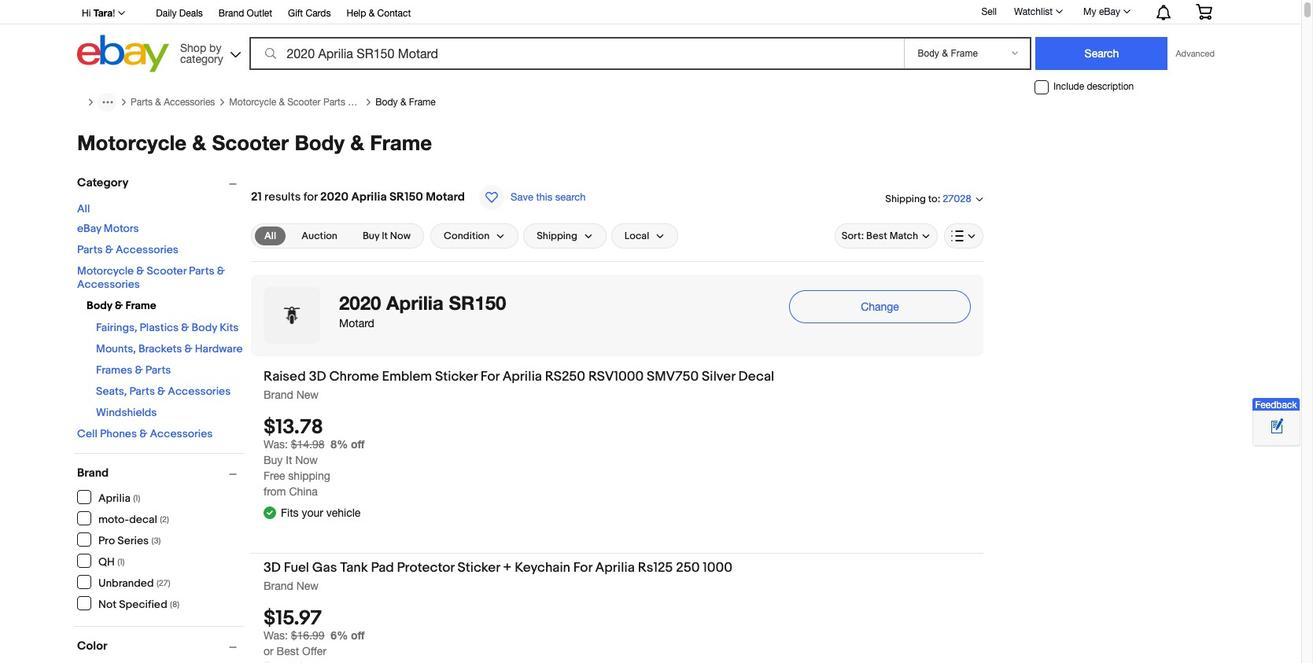 Task type: vqa. For each thing, say whether or not it's contained in the screenshot.
second Was: from the bottom
yes



Task type: describe. For each thing, give the bounding box(es) containing it.
moto-
[[98, 513, 129, 526]]

ebay motors link
[[77, 222, 139, 235]]

plastics
[[140, 321, 179, 334]]

shop by category
[[180, 41, 223, 65]]

phones
[[100, 427, 137, 441]]

aprilia inside raised 3d chrome emblem sticker for aprilia rs250 rsv1000 smv750 silver decal brand new
[[503, 369, 542, 385]]

accessories inside fairings, plastics & body kits mounts, brackets & hardware frames & parts seats, parts & accessories windshields
[[168, 385, 231, 398]]

contact
[[377, 8, 411, 19]]

color button
[[77, 639, 244, 654]]

$13.78
[[264, 416, 323, 440]]

tank
[[340, 560, 368, 576]]

3d inside 3d fuel gas tank pad protector sticker + keychain for aprilia rs125 250 1000 brand new
[[264, 560, 281, 576]]

unbranded (27)
[[98, 576, 170, 590]]

3d fuel gas tank pad protector sticker + keychain for aprilia rs125 250 1000 heading
[[264, 560, 733, 576]]

chrome
[[329, 369, 379, 385]]

& inside the account navigation
[[369, 8, 375, 19]]

for inside raised 3d chrome emblem sticker for aprilia rs250 rsv1000 smv750 silver decal brand new
[[481, 369, 500, 385]]

shop by category banner
[[73, 0, 1225, 76]]

windshields link
[[96, 406, 157, 419]]

8%
[[331, 438, 348, 451]]

category button
[[77, 175, 244, 190]]

aprilia up buy it now
[[351, 190, 387, 205]]

category
[[77, 175, 129, 190]]

ebay motors parts & accessories motorcycle & scooter parts & accessories
[[77, 222, 225, 291]]

ebay inside the account navigation
[[1099, 6, 1121, 17]]

fairings, plastics & body kits link
[[96, 321, 239, 334]]

motorcycle inside ebay motors parts & accessories motorcycle & scooter parts & accessories
[[77, 264, 134, 278]]

my
[[1084, 6, 1097, 17]]

27028
[[943, 193, 972, 206]]

help
[[347, 8, 366, 19]]

brand inside the account navigation
[[219, 8, 244, 19]]

body inside fairings, plastics & body kits mounts, brackets & hardware frames & parts seats, parts & accessories windshields
[[192, 321, 217, 334]]

brand button
[[77, 466, 244, 481]]

color
[[77, 639, 107, 654]]

gift cards link
[[288, 6, 331, 23]]

tara
[[93, 7, 113, 19]]

it inside "$13.78 was: $14.98 8% off buy it now free shipping from china"
[[286, 454, 292, 467]]

daily
[[156, 8, 177, 19]]

watchlist
[[1014, 6, 1053, 17]]

advanced link
[[1168, 38, 1223, 69]]

this
[[536, 191, 553, 203]]

motorcycle for motorcycle & scooter parts & accessories
[[229, 97, 276, 108]]

condition
[[444, 230, 490, 242]]

rsv1000
[[589, 369, 644, 385]]

free
[[264, 470, 285, 483]]

(8)
[[170, 599, 180, 609]]

seats,
[[96, 385, 127, 398]]

brand outlet
[[219, 8, 272, 19]]

6%
[[331, 629, 348, 642]]

to
[[928, 192, 938, 205]]

3d inside raised 3d chrome emblem sticker for aprilia rs250 rsv1000 smv750 silver decal brand new
[[309, 369, 326, 385]]

+
[[503, 560, 512, 576]]

decal
[[129, 513, 157, 526]]

(3)
[[152, 536, 161, 546]]

shop
[[180, 41, 206, 54]]

fuel
[[284, 560, 309, 576]]

fairings,
[[96, 321, 137, 334]]

or
[[264, 645, 274, 658]]

frames & parts link
[[96, 364, 171, 377]]

condition button
[[430, 223, 519, 249]]

aprilia up the moto-
[[98, 491, 131, 505]]

for inside 3d fuel gas tank pad protector sticker + keychain for aprilia rs125 250 1000 brand new
[[574, 560, 592, 576]]

sort:
[[842, 230, 864, 242]]

was: for $15.97
[[264, 629, 288, 642]]

!
[[113, 8, 115, 19]]

2020 aprilia sr150 motard
[[339, 292, 506, 330]]

results
[[264, 190, 301, 205]]

(1) for qh
[[117, 557, 125, 567]]

pad
[[371, 560, 394, 576]]

moto-decal (2)
[[98, 513, 169, 526]]

1 horizontal spatial motard
[[426, 190, 465, 205]]

none submit inside shop by category 'banner'
[[1036, 37, 1168, 70]]

$15.97 was: $16.99 6% off or best offer
[[264, 607, 365, 658]]

brand inside 3d fuel gas tank pad protector sticker + keychain for aprilia rs125 250 1000 brand new
[[264, 580, 293, 592]]

sell link
[[975, 6, 1004, 17]]

china
[[289, 486, 318, 498]]

cell phones & accessories link
[[77, 427, 213, 441]]

rs250
[[545, 369, 586, 385]]

All selected text field
[[264, 229, 276, 243]]

for
[[303, 190, 318, 205]]

best inside dropdown button
[[867, 230, 888, 242]]

sr150 inside the 2020 aprilia sr150 motard
[[449, 292, 506, 314]]

keychain
[[515, 560, 571, 576]]

now inside "$13.78 was: $14.98 8% off buy it now free shipping from china"
[[295, 454, 318, 467]]

decal
[[738, 369, 774, 385]]

your shopping cart image
[[1195, 4, 1213, 20]]

shipping for shipping
[[537, 230, 578, 242]]

save
[[511, 191, 533, 203]]

series
[[117, 534, 149, 547]]

0 vertical spatial parts & accessories link
[[131, 97, 215, 108]]

brand inside raised 3d chrome emblem sticker for aprilia rs250 rsv1000 smv750 silver decal brand new
[[264, 389, 293, 401]]

brackets
[[138, 342, 182, 356]]

aprilia inside the 2020 aprilia sr150 motard
[[386, 292, 444, 314]]

0 vertical spatial sr150
[[389, 190, 423, 205]]

:
[[938, 192, 941, 205]]

qh
[[98, 555, 115, 569]]

1000
[[703, 560, 733, 576]]

offer
[[302, 645, 327, 658]]

cell
[[77, 427, 98, 441]]

shipping
[[288, 470, 330, 483]]

fairings, plastics & body kits mounts, brackets & hardware frames & parts seats, parts & accessories windshields
[[96, 321, 243, 419]]

rs125
[[638, 560, 673, 576]]

raised
[[264, 369, 306, 385]]

account navigation
[[73, 0, 1225, 24]]

smv750
[[647, 369, 699, 385]]

unbranded
[[98, 576, 154, 590]]

0 vertical spatial frame
[[409, 97, 436, 108]]

sticker inside 3d fuel gas tank pad protector sticker + keychain for aprilia rs125 250 1000 brand new
[[458, 560, 500, 576]]

main content containing $13.78
[[251, 168, 984, 663]]

buy it now
[[363, 230, 411, 242]]

raised 3d chrome emblem sticker for aprilia rs250 rsv1000 smv750 silver decal link
[[264, 369, 782, 388]]

help & contact link
[[347, 6, 411, 23]]

shop by category button
[[173, 35, 244, 69]]



Task type: locate. For each thing, give the bounding box(es) containing it.
0 vertical spatial it
[[382, 230, 388, 242]]

1 vertical spatial all
[[264, 230, 276, 242]]

aprilia left rs125
[[595, 560, 635, 576]]

1 vertical spatial off
[[351, 629, 365, 642]]

all link down the results
[[255, 227, 286, 246]]

was: up or
[[264, 629, 288, 642]]

3d
[[309, 369, 326, 385], [264, 560, 281, 576]]

parts
[[131, 97, 153, 108], [323, 97, 345, 108], [77, 243, 103, 257], [189, 264, 215, 278], [145, 364, 171, 377], [129, 385, 155, 398]]

parts & accessories link down category
[[131, 97, 215, 108]]

0 horizontal spatial buy
[[264, 454, 283, 467]]

raised 3d chrome emblem sticker for aprilia rs250 rsv1000 smv750 silver decal brand new
[[264, 369, 774, 401]]

pro
[[98, 534, 115, 547]]

aprilia inside 3d fuel gas tank pad protector sticker + keychain for aprilia rs125 250 1000 brand new
[[595, 560, 635, 576]]

2 was: from the top
[[264, 629, 288, 642]]

shipping to : 27028
[[886, 192, 972, 206]]

1 vertical spatial motorcycle & scooter parts & accessories link
[[77, 264, 225, 291]]

1 vertical spatial for
[[574, 560, 592, 576]]

0 horizontal spatial body & frame
[[87, 299, 156, 312]]

1 vertical spatial sticker
[[458, 560, 500, 576]]

1 horizontal spatial now
[[390, 230, 411, 242]]

aprilia
[[351, 190, 387, 205], [386, 292, 444, 314], [503, 369, 542, 385], [98, 491, 131, 505], [595, 560, 635, 576]]

(1) right qh
[[117, 557, 125, 567]]

0 vertical spatial off
[[351, 438, 365, 451]]

3d right raised
[[309, 369, 326, 385]]

1 horizontal spatial it
[[382, 230, 388, 242]]

off inside "$13.78 was: $14.98 8% off buy it now free shipping from china"
[[351, 438, 365, 451]]

aprilia left rs250
[[503, 369, 542, 385]]

off right 8%
[[351, 438, 365, 451]]

off for $13.78
[[351, 438, 365, 451]]

1 new from the top
[[296, 389, 319, 401]]

1 horizontal spatial all
[[264, 230, 276, 242]]

cell phones & accessories
[[77, 427, 213, 441]]

body & frame link
[[376, 97, 436, 108]]

scooter up fairings, plastics & body kits link
[[147, 264, 186, 278]]

auction
[[302, 230, 338, 242]]

0 vertical spatial 3d
[[309, 369, 326, 385]]

main content
[[251, 168, 984, 663]]

motorcycle & scooter parts & accessories link up motorcycle & scooter body & frame
[[229, 97, 408, 108]]

0 horizontal spatial motard
[[339, 317, 374, 330]]

1 vertical spatial frame
[[370, 131, 432, 155]]

1 horizontal spatial body & frame
[[376, 97, 436, 108]]

ebay left 'motors'
[[77, 222, 101, 235]]

1 vertical spatial scooter
[[212, 131, 289, 155]]

motorcycle & scooter parts & accessories link up plastics
[[77, 264, 225, 291]]

sr150 down condition dropdown button
[[449, 292, 506, 314]]

(27)
[[157, 578, 170, 588]]

(1) up moto-decal (2)
[[133, 493, 140, 503]]

was: up free
[[264, 438, 288, 451]]

new down the fuel in the bottom left of the page
[[296, 580, 319, 592]]

$14.98
[[291, 438, 325, 451]]

2 off from the top
[[351, 629, 365, 642]]

outlet
[[247, 8, 272, 19]]

shipping inside dropdown button
[[537, 230, 578, 242]]

buy down 21 results for 2020 aprilia sr150 motard
[[363, 230, 380, 242]]

sr150
[[389, 190, 423, 205], [449, 292, 506, 314]]

0 vertical spatial scooter
[[288, 97, 321, 108]]

1 vertical spatial shipping
[[537, 230, 578, 242]]

frames
[[96, 364, 132, 377]]

parts & accessories link down 'motors'
[[77, 243, 178, 257]]

all down the results
[[264, 230, 276, 242]]

motard up condition
[[426, 190, 465, 205]]

0 vertical spatial was:
[[264, 438, 288, 451]]

fits your vehicle
[[281, 506, 361, 519]]

help & contact
[[347, 8, 411, 19]]

scooter for parts
[[288, 97, 321, 108]]

(1)
[[133, 493, 140, 503], [117, 557, 125, 567]]

1 off from the top
[[351, 438, 365, 451]]

description
[[1087, 81, 1134, 92]]

was: inside $15.97 was: $16.99 6% off or best offer
[[264, 629, 288, 642]]

shipping left to
[[886, 192, 926, 205]]

1 vertical spatial all link
[[255, 227, 286, 246]]

from
[[264, 486, 286, 498]]

0 vertical spatial 2020
[[320, 190, 349, 205]]

1 vertical spatial motorcycle
[[77, 131, 187, 155]]

0 vertical spatial buy
[[363, 230, 380, 242]]

gift
[[288, 8, 303, 19]]

cards
[[306, 8, 331, 19]]

0 horizontal spatial all link
[[77, 202, 90, 216]]

1 vertical spatial it
[[286, 454, 292, 467]]

now down 21 results for 2020 aprilia sr150 motard
[[390, 230, 411, 242]]

include description
[[1054, 81, 1134, 92]]

match
[[890, 230, 918, 242]]

for left rs250
[[481, 369, 500, 385]]

sell
[[982, 6, 997, 17]]

motard up chrome
[[339, 317, 374, 330]]

all inside the all link
[[264, 230, 276, 242]]

parts & accessories link
[[131, 97, 215, 108], [77, 243, 178, 257]]

motorcycle up category dropdown button
[[77, 131, 187, 155]]

0 horizontal spatial ebay
[[77, 222, 101, 235]]

(1) inside aprilia (1)
[[133, 493, 140, 503]]

aprilia down buy it now link
[[386, 292, 444, 314]]

1 horizontal spatial for
[[574, 560, 592, 576]]

not
[[98, 598, 117, 611]]

buy inside "$13.78 was: $14.98 8% off buy it now free shipping from china"
[[264, 454, 283, 467]]

save this search
[[511, 191, 586, 203]]

was: for $13.78
[[264, 438, 288, 451]]

scooter for body
[[212, 131, 289, 155]]

1 vertical spatial parts & accessories link
[[77, 243, 178, 257]]

0 vertical spatial motorcycle
[[229, 97, 276, 108]]

1 vertical spatial 2020
[[339, 292, 381, 314]]

all up ebay motors link
[[77, 202, 90, 216]]

listing options selector. list view selected. image
[[951, 230, 977, 242]]

sticker right emblem
[[435, 369, 478, 385]]

1 vertical spatial now
[[295, 454, 318, 467]]

1 horizontal spatial 3d
[[309, 369, 326, 385]]

0 vertical spatial for
[[481, 369, 500, 385]]

$15.97
[[264, 607, 322, 631]]

was: inside "$13.78 was: $14.98 8% off buy it now free shipping from china"
[[264, 438, 288, 451]]

my ebay link
[[1075, 2, 1138, 21]]

2 new from the top
[[296, 580, 319, 592]]

None submit
[[1036, 37, 1168, 70]]

3d left the fuel in the bottom left of the page
[[264, 560, 281, 576]]

new inside raised 3d chrome emblem sticker for aprilia rs250 rsv1000 smv750 silver decal brand new
[[296, 389, 319, 401]]

1 vertical spatial buy
[[264, 454, 283, 467]]

brand outlet link
[[219, 6, 272, 23]]

buy it now link
[[353, 227, 420, 246]]

qh (1)
[[98, 555, 125, 569]]

aprilia (1)
[[98, 491, 140, 505]]

1 was: from the top
[[264, 438, 288, 451]]

0 horizontal spatial all
[[77, 202, 90, 216]]

0 vertical spatial ebay
[[1099, 6, 1121, 17]]

0 horizontal spatial best
[[277, 645, 299, 658]]

1 vertical spatial 3d
[[264, 560, 281, 576]]

search
[[555, 191, 586, 203]]

sticker left + at the left bottom
[[458, 560, 500, 576]]

buy up free
[[264, 454, 283, 467]]

watchlist link
[[1006, 2, 1070, 21]]

scooter up motorcycle & scooter body & frame
[[288, 97, 321, 108]]

1 horizontal spatial best
[[867, 230, 888, 242]]

it down 21 results for 2020 aprilia sr150 motard
[[382, 230, 388, 242]]

sort: best match
[[842, 230, 918, 242]]

best right sort:
[[867, 230, 888, 242]]

0 horizontal spatial now
[[295, 454, 318, 467]]

shipping inside shipping to : 27028
[[886, 192, 926, 205]]

0 vertical spatial best
[[867, 230, 888, 242]]

off for $15.97
[[351, 629, 365, 642]]

new inside 3d fuel gas tank pad protector sticker + keychain for aprilia rs125 250 1000 brand new
[[296, 580, 319, 592]]

1 horizontal spatial motorcycle & scooter parts & accessories link
[[229, 97, 408, 108]]

it down $14.98
[[286, 454, 292, 467]]

2 vertical spatial motorcycle
[[77, 264, 134, 278]]

1 horizontal spatial ebay
[[1099, 6, 1121, 17]]

daily deals link
[[156, 6, 203, 23]]

by
[[209, 41, 221, 54]]

0 horizontal spatial shipping
[[537, 230, 578, 242]]

$16.99
[[291, 629, 325, 642]]

scooter inside ebay motors parts & accessories motorcycle & scooter parts & accessories
[[147, 264, 186, 278]]

0 vertical spatial motard
[[426, 190, 465, 205]]

0 vertical spatial all link
[[77, 202, 90, 216]]

category
[[180, 52, 223, 65]]

pro series (3)
[[98, 534, 161, 547]]

motorcycle down ebay motors link
[[77, 264, 134, 278]]

shipping for shipping to : 27028
[[886, 192, 926, 205]]

new down raised
[[296, 389, 319, 401]]

scooter up 21
[[212, 131, 289, 155]]

1 horizontal spatial all link
[[255, 227, 286, 246]]

0 vertical spatial now
[[390, 230, 411, 242]]

hardware
[[195, 342, 243, 356]]

3d fuel gas tank pad protector sticker + keychain for aprilia rs125 250 1000 brand new
[[264, 560, 733, 592]]

silver
[[702, 369, 735, 385]]

0 horizontal spatial sr150
[[389, 190, 423, 205]]

daily deals
[[156, 8, 203, 19]]

brand up aprilia (1)
[[77, 466, 109, 481]]

it
[[382, 230, 388, 242], [286, 454, 292, 467]]

0 horizontal spatial for
[[481, 369, 500, 385]]

best right or
[[277, 645, 299, 658]]

and text__icon image
[[264, 505, 276, 518]]

1 vertical spatial body & frame
[[87, 299, 156, 312]]

protector
[[397, 560, 455, 576]]

windshields
[[96, 406, 157, 419]]

brand left outlet at the top of page
[[219, 8, 244, 19]]

not specified (8)
[[98, 598, 180, 611]]

2020 right for
[[320, 190, 349, 205]]

fits
[[281, 506, 299, 519]]

brand down raised
[[264, 389, 293, 401]]

1 vertical spatial best
[[277, 645, 299, 658]]

advanced
[[1176, 49, 1215, 58]]

0 horizontal spatial it
[[286, 454, 292, 467]]

now down $14.98
[[295, 454, 318, 467]]

1 horizontal spatial shipping
[[886, 192, 926, 205]]

2020 inside the 2020 aprilia sr150 motard
[[339, 292, 381, 314]]

all
[[77, 202, 90, 216], [264, 230, 276, 242]]

best inside $15.97 was: $16.99 6% off or best offer
[[277, 645, 299, 658]]

sort: best match button
[[835, 223, 938, 249]]

motorcycle & scooter body & frame
[[77, 131, 432, 155]]

Search for anything text field
[[252, 39, 901, 68]]

ebay right my
[[1099, 6, 1121, 17]]

brand down the fuel in the bottom left of the page
[[264, 580, 293, 592]]

shipping
[[886, 192, 926, 205], [537, 230, 578, 242]]

2020 down buy it now link
[[339, 292, 381, 314]]

ebay inside ebay motors parts & accessories motorcycle & scooter parts & accessories
[[77, 222, 101, 235]]

motorcycle for motorcycle & scooter body & frame
[[77, 131, 187, 155]]

motors
[[104, 222, 139, 235]]

1 vertical spatial sr150
[[449, 292, 506, 314]]

1 vertical spatial was:
[[264, 629, 288, 642]]

0 horizontal spatial (1)
[[117, 557, 125, 567]]

ebay
[[1099, 6, 1121, 17], [77, 222, 101, 235]]

(1) inside the qh (1)
[[117, 557, 125, 567]]

2 vertical spatial scooter
[[147, 264, 186, 278]]

sticker inside raised 3d chrome emblem sticker for aprilia rs250 rsv1000 smv750 silver decal brand new
[[435, 369, 478, 385]]

all link up ebay motors link
[[77, 202, 90, 216]]

seats, parts & accessories link
[[96, 385, 231, 398]]

0 horizontal spatial 3d
[[264, 560, 281, 576]]

mounts, brackets & hardware link
[[96, 342, 243, 356]]

off right 6%
[[351, 629, 365, 642]]

off inside $15.97 was: $16.99 6% off or best offer
[[351, 629, 365, 642]]

0 vertical spatial shipping
[[886, 192, 926, 205]]

for right keychain
[[574, 560, 592, 576]]

1 vertical spatial (1)
[[117, 557, 125, 567]]

motard inside the 2020 aprilia sr150 motard
[[339, 317, 374, 330]]

1 vertical spatial new
[[296, 580, 319, 592]]

kits
[[220, 321, 239, 334]]

0 vertical spatial new
[[296, 389, 319, 401]]

2 vertical spatial frame
[[125, 299, 156, 312]]

shipping down the save this search at the left top of the page
[[537, 230, 578, 242]]

body & frame
[[376, 97, 436, 108], [87, 299, 156, 312]]

1 horizontal spatial (1)
[[133, 493, 140, 503]]

1 vertical spatial motard
[[339, 317, 374, 330]]

scooter
[[288, 97, 321, 108], [212, 131, 289, 155], [147, 264, 186, 278]]

0 vertical spatial sticker
[[435, 369, 478, 385]]

2020
[[320, 190, 349, 205], [339, 292, 381, 314]]

1 vertical spatial ebay
[[77, 222, 101, 235]]

new
[[296, 389, 319, 401], [296, 580, 319, 592]]

parts & accessories
[[131, 97, 215, 108]]

0 vertical spatial motorcycle & scooter parts & accessories link
[[229, 97, 408, 108]]

raised 3d chrome emblem sticker for aprilia rs250 rsv1000 smv750 silver decal heading
[[264, 369, 774, 385]]

1 horizontal spatial buy
[[363, 230, 380, 242]]

0 horizontal spatial motorcycle & scooter parts & accessories link
[[77, 264, 225, 291]]

off
[[351, 438, 365, 451], [351, 629, 365, 642]]

my ebay
[[1084, 6, 1121, 17]]

0 vertical spatial all
[[77, 202, 90, 216]]

0 vertical spatial body & frame
[[376, 97, 436, 108]]

sr150 up buy it now link
[[389, 190, 423, 205]]

(1) for aprilia
[[133, 493, 140, 503]]

motorcycle & scooter parts & accessories
[[229, 97, 408, 108]]

1 horizontal spatial sr150
[[449, 292, 506, 314]]

0 vertical spatial (1)
[[133, 493, 140, 503]]

motorcycle up motorcycle & scooter body & frame
[[229, 97, 276, 108]]



